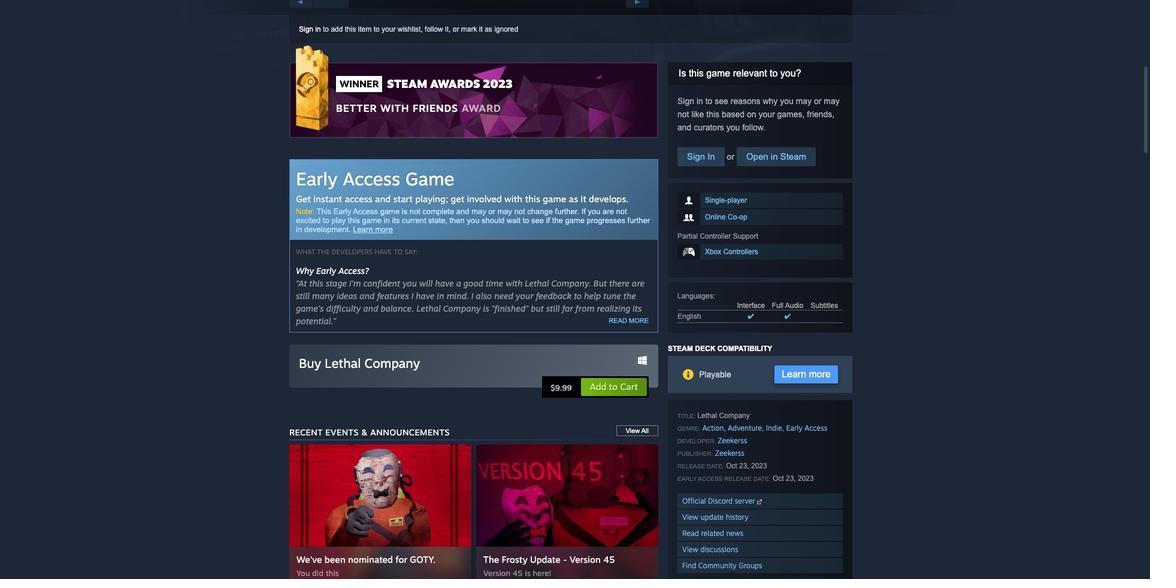 Task type: locate. For each thing, give the bounding box(es) containing it.
2 vertical spatial this
[[472, 404, 488, 414]]

lethal inside title: lethal company genre: action , adventure , indie , early access developer: zeekerss publisher: zeekerss release date: oct 23, 2023 early access release date: oct 23, 2023
[[698, 412, 717, 421]]

and down remain
[[516, 360, 531, 370]]

more for note:
[[375, 225, 393, 234]]

1 vertical spatial 2023
[[751, 463, 767, 471]]

1 vertical spatial full
[[320, 416, 332, 427]]

it right said,
[[494, 347, 499, 358]]

this right the add
[[345, 25, 356, 34]]

and down most
[[489, 429, 504, 439]]

difficulty down ideas on the bottom left of page
[[326, 304, 361, 314]]

0 horizontal spatial learn more link
[[353, 225, 393, 234]]

find
[[682, 562, 696, 571]]

0 horizontal spatial more
[[375, 225, 393, 234]]

2 horizontal spatial more
[[809, 370, 831, 380]]

early down instant
[[333, 207, 351, 216]]

developers
[[332, 248, 373, 256]]

23, up server
[[739, 463, 749, 471]]

of
[[440, 391, 448, 401], [533, 404, 541, 414], [335, 416, 342, 427], [296, 498, 304, 508]]

0 horizontal spatial company
[[365, 356, 420, 371]]

a inside why early access? "at this stage i'm confident you will have a good time with lethal company. but there are still many ideas and features i have in mind. i also need your feedback to help tune the game's difficulty and balance. lethal company is "finished" but still far from realizing its potential."
[[456, 279, 461, 289]]

to inside besides that i want to iron out most glitches and tighten the game's design and difficulty so it can be enjoyed by new and experienced players alike."
[[444, 416, 451, 427]]

1 vertical spatial will
[[502, 347, 515, 358]]

can up 'all'
[[313, 485, 327, 495]]

zeekerss
[[718, 437, 747, 446], [715, 449, 745, 458]]

to right add
[[609, 382, 618, 393]]

and inside 'early access game get instant access and start playing; get involved with this game as it develops.'
[[375, 194, 391, 205]]

1 vertical spatial 23,
[[786, 475, 796, 483]]

45 down frosty
[[513, 569, 523, 579]]

1 horizontal spatial with
[[434, 347, 453, 358]]

is left playable
[[341, 460, 347, 470]]

2 vertical spatial are
[[493, 460, 506, 470]]

company.
[[551, 279, 591, 289]]

games,
[[777, 110, 805, 119]]

on inside "sign in to see reasons why you may or may not like this based on your games, friends, and curators you follow."
[[747, 110, 756, 119]]

release
[[678, 464, 705, 470], [724, 476, 752, 483]]

1 horizontal spatial this
[[360, 360, 377, 370]]

this early access game is not complete and may or may not change further. if you are not excited to play this game in its current state, then you          should wait to see if the game progresses further in development.
[[296, 207, 650, 234]]

feel
[[557, 360, 571, 370]]

read down realizing
[[609, 318, 627, 325]]

have up mind.
[[435, 279, 454, 289]]

1 horizontal spatial steam
[[668, 345, 693, 353]]

events
[[326, 428, 359, 438]]

can left be
[[397, 429, 411, 439]]

a
[[456, 279, 461, 289], [610, 485, 615, 495], [623, 498, 628, 508]]

is down start
[[402, 207, 407, 216]]

game inside 'early access game get instant access and start playing; get involved with this game as it develops.'
[[543, 194, 566, 205]]

company for buy lethal company
[[365, 356, 420, 371]]

ignored
[[494, 25, 518, 34]]

steam inside "open in steam" link
[[780, 152, 806, 162]]

steam for steam awards 2023
[[387, 77, 427, 91]]

explore,
[[588, 460, 619, 470]]

0 horizontal spatial see
[[531, 216, 544, 225]]

0 vertical spatial company
[[443, 304, 481, 314]]

learn more link up what the developers have to say:
[[353, 225, 393, 234]]

more left the current
[[375, 225, 393, 234]]

but
[[531, 304, 544, 314]]

with inside why early access? "at this stage i'm confident you will have a good time with lethal company. but there are still many ideas and features i have in mind. i also need your feedback to help tune the game's difficulty and balance. lethal company is "finished" but still far from realizing its potential."
[[506, 279, 523, 289]]

full down variations
[[320, 416, 332, 427]]

to left finish
[[323, 347, 331, 358]]

that up the announcements
[[399, 416, 415, 427]]

this inside the this early access game is not complete and may or may not change further. if you are not excited to play this game in its current state, then you          should wait to see if the game progresses further in development.
[[317, 207, 331, 216]]

zeekerss link
[[718, 437, 747, 446], [715, 449, 745, 458]]

to left the add
[[323, 25, 329, 34]]

0 vertical spatial date:
[[707, 464, 724, 470]]

0 horizontal spatial steam
[[387, 77, 427, 91]]

1 horizontal spatial full
[[426, 391, 438, 401]]

your inside why early access? "at this stage i'm confident you will have a good time with lethal company. but there are still many ideas and features i have in mind. i also need your feedback to help tune the game's difficulty and balance. lethal company is "finished" but still far from realizing its potential."
[[516, 291, 534, 301]]

a up mind.
[[456, 279, 461, 289]]

2023 up award
[[483, 77, 513, 91]]

i right features
[[411, 291, 413, 301]]

the right what
[[317, 248, 330, 256]]

winner
[[340, 78, 379, 90]]

1 vertical spatial release
[[724, 476, 752, 483]]

steam deck compatibility
[[668, 345, 772, 353]]

1 horizontal spatial on
[[414, 360, 425, 370]]

view update history
[[682, 513, 749, 522]]

you up games,
[[780, 96, 794, 106]]

so
[[378, 429, 387, 439]]

company inside title: lethal company genre: action , adventure , indie , early access developer: zeekerss publisher: zeekerss release date: oct 23, 2023 early access release date: oct 23, 2023
[[719, 412, 750, 421]]

within
[[365, 347, 389, 358]]

0 horizontal spatial with
[[380, 102, 409, 114]]

0 vertical spatial with
[[380, 102, 409, 114]]

learn for right learn more link
[[782, 370, 806, 380]]

its
[[392, 216, 400, 225], [633, 304, 642, 314]]

i'm inside "i plan to finish it within 6 months. with that said, it will remain early access until i'm satisfied with it. this depends on players' reactions to it and how i feel about it myself."
[[618, 347, 629, 358]]

2 horizontal spatial 2023
[[798, 475, 814, 483]]

get
[[451, 194, 464, 205]]

0 horizontal spatial are
[[493, 460, 506, 470]]

this right it.
[[360, 360, 377, 370]]

3 , from the left
[[782, 425, 784, 433]]

it left feels
[[356, 404, 361, 414]]

view inside view update history link
[[682, 513, 699, 522]]

0 vertical spatial sign
[[299, 25, 313, 34]]

you up journal
[[549, 485, 564, 495]]

being
[[296, 416, 318, 427]]

1 vertical spatial zeekerss link
[[715, 449, 745, 458]]

0 horizontal spatial this
[[317, 207, 331, 216]]

this down instant
[[317, 207, 331, 216]]

view inside view all link
[[626, 428, 640, 435]]

0 vertical spatial are
[[603, 207, 614, 216]]

you up 'all'
[[296, 485, 310, 495]]

learn for the top learn more link
[[353, 225, 373, 234]]

this up "many"
[[309, 279, 323, 289]]

will right "confident"
[[419, 279, 433, 289]]

1 vertical spatial company
[[365, 356, 420, 371]]

from down at
[[500, 473, 519, 483]]

2 vertical spatial from
[[500, 473, 519, 483]]

you down 4
[[428, 473, 443, 483]]

interface
[[737, 302, 765, 310]]

difficulty
[[326, 304, 361, 314], [341, 429, 376, 439]]

0 horizontal spatial full
[[320, 416, 332, 427]]

as inside 'early access game get instant access and start playing; get involved with this game as it develops.'
[[569, 194, 578, 205]]

1 horizontal spatial ✔
[[785, 313, 791, 321]]

we've
[[297, 555, 322, 566]]

learn more for right learn more link
[[782, 370, 831, 380]]

0 vertical spatial 45
[[603, 555, 615, 566]]

you inside "the game is playable with up to 4 players. there are at least 7 planets to explore, 9 creatures to discover, and 8 tools you can purchase from the shop, as well as vanity items you can buy to customize your ship (all with in-game currency). you can fill out a bestiary of all the alien creatures by scanning them, and you can find journal entries left by a previous crew."
[[549, 485, 564, 495]]

co-
[[728, 213, 740, 222]]

besides
[[367, 416, 396, 427]]

i inside "i plan to finish it within 6 months. with that said, it will remain early access until i'm satisfied with it. this depends on players' reactions to it and how i feel about it myself."
[[552, 360, 554, 370]]

sign up like
[[678, 96, 694, 106]]

0 horizontal spatial still
[[296, 291, 310, 301]]

1 vertical spatial sign
[[678, 96, 694, 106]]

out up the new
[[472, 416, 485, 427]]

plan
[[304, 347, 321, 358], [326, 542, 343, 552]]

1 horizontal spatial by
[[458, 429, 468, 439]]

don't
[[304, 542, 323, 552]]

, left adventure
[[724, 425, 726, 433]]

1 horizontal spatial more
[[629, 318, 649, 325]]

you inside why early access? "at this stage i'm confident you will have a good time with lethal company. but there are still many ideas and features i have in mind. i also need your feedback to help tune the game's difficulty and balance. lethal company is "finished" but still far from realizing its potential."
[[403, 279, 417, 289]]

sign for sign in to add this item to your wishlist, follow it, or mark it as ignored
[[299, 25, 313, 34]]

sign inside "sign in to see reasons why you may or may not like this based on your games, friends, and curators you follow."
[[678, 96, 694, 106]]

version right -
[[570, 555, 601, 566]]

this
[[317, 207, 331, 216], [360, 360, 377, 370], [472, 404, 488, 414]]

✔ down interface
[[748, 313, 754, 321]]

full up replayable."
[[426, 391, 438, 401]]

out up left
[[595, 485, 608, 495]]

1 vertical spatial with
[[434, 347, 453, 358]]

0 vertical spatial oct
[[726, 463, 737, 471]]

that up tighten at the bottom of the page
[[568, 404, 584, 414]]

access inside "i plan to finish it within 6 months. with that said, it will remain early access until i'm satisfied with it. this depends on players' reactions to it and how i feel about it myself."
[[569, 347, 595, 358]]

0 horizontal spatial release
[[678, 464, 705, 470]]

the down items,
[[499, 404, 511, 414]]

company inside why early access? "at this stage i'm confident you will have a good time with lethal company. but there are still many ideas and features i have in mind. i also need your feedback to help tune the game's difficulty and balance. lethal company is "finished" but still far from realizing its potential."
[[443, 304, 481, 314]]

players.
[[435, 460, 466, 470]]

more up early access link
[[809, 370, 831, 380]]

this inside the this early access game is not complete and may or may not change further. if you are not excited to play this game in its current state, then you          should wait to see if the game progresses further in development.
[[348, 216, 360, 225]]

read left related on the right of page
[[682, 530, 699, 539]]

is inside "the game is playable with up to 4 players. there are at least 7 planets to explore, 9 creatures to discover, and 8 tools you can purchase from the shop, as well as vanity items you can buy to customize your ship (all with in-game currency). you can fill out a bestiary of all the alien creatures by scanning them, and you can find journal entries left by a previous crew."
[[341, 460, 347, 470]]

plan up been
[[326, 542, 343, 552]]

zeekerss link for publisher:
[[715, 449, 745, 458]]

with inside "i plan to finish it within 6 months. with that said, it will remain early access until i'm satisfied with it. this depends on players' reactions to it and how i feel about it myself."
[[434, 347, 453, 358]]

help
[[584, 291, 601, 301]]

2 ✔ from the left
[[785, 313, 791, 321]]

0 vertical spatial its
[[392, 216, 400, 225]]

action
[[703, 424, 724, 433]]

1 , from the left
[[724, 425, 726, 433]]

is inside full of creatures, items, customization, and map variations that it feels "infinitely replayable." this is the type of game that benefits from being full of
[[490, 404, 496, 414]]

0 horizontal spatial 2023
[[483, 77, 513, 91]]

"i for "i plan to finish it within 6 months. with that said, it will remain early access until i'm satisfied with it. this depends on players' reactions to it and how i feel about it myself."
[[296, 347, 301, 358]]

to down the company.
[[574, 291, 582, 301]]

stage
[[326, 279, 347, 289]]

1 vertical spatial i'm
[[618, 347, 629, 358]]

announcements
[[370, 428, 450, 438]]

the right if
[[552, 216, 563, 225]]

its inside the this early access game is not complete and may or may not change further. if you are not excited to play this game in its current state, then you          should wait to see if the game progresses further in development.
[[392, 216, 400, 225]]

0 horizontal spatial have
[[375, 248, 392, 256]]

its inside why early access? "at this stage i'm confident you will have a good time with lethal company. but there are still many ideas and features i have in mind. i also need your feedback to help tune the game's difficulty and balance. lethal company is "finished" but still far from realizing its potential."
[[633, 304, 642, 314]]

is up most
[[490, 404, 496, 414]]

with
[[504, 194, 522, 205], [506, 279, 523, 289], [331, 360, 348, 370], [385, 460, 402, 470], [452, 485, 469, 495]]

from down help
[[576, 304, 595, 314]]

0 horizontal spatial i'm
[[349, 279, 361, 289]]

0 vertical spatial a
[[456, 279, 461, 289]]

0 horizontal spatial 23,
[[739, 463, 749, 471]]

are
[[603, 207, 614, 216], [632, 279, 645, 289], [493, 460, 506, 470]]

"i left don't
[[296, 542, 301, 552]]

history
[[726, 513, 749, 522]]

view down official
[[682, 513, 699, 522]]

1 vertical spatial access
[[569, 347, 595, 358]]

title: lethal company genre: action , adventure , indie , early access developer: zeekerss publisher: zeekerss release date: oct 23, 2023 early access release date: oct 23, 2023
[[678, 412, 828, 483]]

that inside besides that i want to iron out most glitches and tighten the game's design and difficulty so it can be enjoyed by new and experienced players alike."
[[399, 416, 415, 427]]

sign left the add
[[299, 25, 313, 34]]

1 vertical spatial this
[[360, 360, 377, 370]]

i
[[411, 291, 413, 301], [472, 291, 474, 301], [552, 360, 554, 370], [417, 416, 419, 427]]

single-
[[705, 197, 728, 205]]

access inside 'early access game get instant access and start playing; get involved with this game as it develops.'
[[345, 194, 372, 205]]

to up curators
[[706, 96, 713, 106]]

1 horizontal spatial learn
[[782, 370, 806, 380]]

date: up official discord server link
[[754, 476, 771, 483]]

steam awards 2023
[[387, 77, 513, 91]]

1 horizontal spatial still
[[546, 304, 560, 314]]

0 horizontal spatial by
[[393, 498, 403, 508]]

i up be
[[417, 416, 419, 427]]

purchase
[[462, 473, 498, 483]]

access
[[343, 168, 400, 190], [353, 207, 378, 216], [805, 424, 828, 433], [698, 476, 723, 483]]

view inside view discussions link
[[682, 546, 699, 555]]

title:
[[678, 413, 696, 420]]

to down replayable."
[[444, 416, 451, 427]]

steam up better with friends award
[[387, 77, 427, 91]]

besides that i want to iron out most glitches and tighten the game's design and difficulty so it can be enjoyed by new and experienced players alike."
[[296, 416, 632, 439]]

$9.99
[[551, 383, 572, 393]]

to inside "sign in to see reasons why you may or may not like this based on your games, friends, and curators you follow."
[[706, 96, 713, 106]]

1 vertical spatial out
[[595, 485, 608, 495]]

are inside the this early access game is not complete and may or may not change further. if you are not excited to play this game in its current state, then you          should wait to see if the game progresses further in development.
[[603, 207, 614, 216]]

early inside the this early access game is not complete and may or may not change further. if you are not excited to play this game in its current state, then you          should wait to see if the game progresses further in development.
[[333, 207, 351, 216]]

can inside besides that i want to iron out most glitches and tighten the game's design and difficulty so it can be enjoyed by new and experienced players alike."
[[397, 429, 411, 439]]

0 vertical spatial see
[[715, 96, 728, 106]]

what the developers have to say:
[[296, 248, 418, 256]]

1 vertical spatial plan
[[326, 542, 343, 552]]

with up players' on the bottom of the page
[[434, 347, 453, 358]]

1 horizontal spatial read
[[682, 530, 699, 539]]

from inside why early access? "at this stage i'm confident you will have a good time with lethal company. but there are still many ideas and features i have in mind. i also need your feedback to help tune the game's difficulty and balance. lethal company is "finished" but still far from realizing its potential."
[[576, 304, 595, 314]]

publisher:
[[678, 451, 713, 458]]

1 horizontal spatial its
[[633, 304, 642, 314]]

access up play
[[345, 194, 372, 205]]

genre:
[[678, 426, 701, 433]]

early inside 'early access game get instant access and start playing; get involved with this game as it develops.'
[[296, 168, 338, 190]]

early access game get instant access and start playing; get involved with this game as it develops.
[[296, 168, 629, 205]]

friends
[[413, 102, 458, 114]]

1 vertical spatial difficulty
[[341, 429, 376, 439]]

1 ✔ from the left
[[748, 313, 754, 321]]

0 vertical spatial more
[[375, 225, 393, 234]]

update
[[701, 513, 724, 522]]

2 horizontal spatial a
[[623, 498, 628, 508]]

as up further.
[[569, 194, 578, 205]]

oct
[[726, 463, 737, 471], [773, 475, 784, 483]]

about
[[573, 360, 596, 370]]

sign in to add this item to your wishlist, follow it, or mark it as ignored
[[299, 25, 518, 34]]

will inside "i plan to finish it within 6 months. with that said, it will remain early access until i'm satisfied with it. this depends on players' reactions to it and how i feel about it myself."
[[502, 347, 515, 358]]

shop,
[[537, 473, 558, 483]]

"i
[[296, 347, 301, 358], [296, 542, 301, 552]]

glitches
[[509, 416, 539, 427]]

version
[[570, 555, 601, 566], [483, 569, 510, 579]]

more down realizing
[[629, 318, 649, 325]]

steam right open
[[780, 152, 806, 162]]

say:
[[404, 248, 418, 256]]

should
[[482, 216, 505, 225]]

iron
[[454, 416, 469, 427]]

i inside besides that i want to iron out most glitches and tighten the game's design and difficulty so it can be enjoyed by new and experienced players alike."
[[417, 416, 419, 427]]

1 vertical spatial a
[[610, 485, 615, 495]]

0 vertical spatial will
[[419, 279, 433, 289]]

journal
[[537, 498, 565, 508]]

will inside why early access? "at this stage i'm confident you will have a good time with lethal company. but there are still many ideas and features i have in mind. i also need your feedback to help tune the game's difficulty and balance. lethal company is "finished" but still far from realizing its potential."
[[419, 279, 433, 289]]

not inside "sign in to see reasons why you may or may not like this based on your games, friends, and curators you follow."
[[678, 110, 689, 119]]

the down there
[[624, 291, 636, 301]]

0 vertical spatial on
[[747, 110, 756, 119]]

2 horizontal spatial company
[[719, 412, 750, 421]]

learn more link up early access link
[[775, 366, 838, 384]]

or down involved
[[488, 207, 495, 216]]

is this game relevant to you?
[[679, 68, 801, 78]]

and inside full of creatures, items, customization, and map variations that it feels "infinitely replayable." this is the type of game that benefits from being full of
[[579, 391, 594, 401]]

follow
[[425, 25, 443, 34]]

this inside why early access? "at this stage i'm confident you will have a good time with lethal company. but there are still many ideas and features i have in mind. i also need your feedback to help tune the game's difficulty and balance. lethal company is "finished" but still far from realizing its potential."
[[309, 279, 323, 289]]

0 horizontal spatial oct
[[726, 463, 737, 471]]

0 vertical spatial version
[[570, 555, 601, 566]]

items,
[[492, 391, 516, 401]]

difficulty inside besides that i want to iron out most glitches and tighten the game's design and difficulty so it can be enjoyed by new and experienced players alike."
[[341, 429, 376, 439]]

the inside why early access? "at this stage i'm confident you will have a good time with lethal company. but there are still many ideas and features i have in mind. i also need your feedback to help tune the game's difficulty and balance. lethal company is "finished" but still far from realizing its potential."
[[624, 291, 636, 301]]

0 vertical spatial read
[[609, 318, 627, 325]]

sign for sign in
[[687, 152, 705, 162]]

of right the type
[[533, 404, 541, 414]]

2 horizontal spatial from
[[620, 404, 639, 414]]

1 horizontal spatial from
[[576, 304, 595, 314]]

news
[[726, 530, 744, 539]]

0 vertical spatial difficulty
[[326, 304, 361, 314]]

and
[[678, 123, 692, 132], [375, 194, 391, 205], [456, 207, 469, 216], [360, 291, 375, 301], [363, 304, 378, 314], [516, 360, 531, 370], [579, 391, 594, 401], [541, 416, 557, 427], [324, 429, 339, 439], [489, 429, 504, 439], [382, 473, 397, 483], [468, 498, 483, 508]]

groups
[[739, 562, 762, 571]]

wishlist,
[[398, 25, 423, 34]]

previous
[[296, 510, 329, 521]]

still down the feedback
[[546, 304, 560, 314]]

in left the current
[[384, 216, 390, 225]]

0 vertical spatial you
[[549, 485, 564, 495]]

i'm up myself."
[[618, 347, 629, 358]]

it inside besides that i want to iron out most glitches and tighten the game's design and difficulty so it can be enjoyed by new and experienced players alike."
[[389, 429, 395, 439]]

steam left the deck at the right bottom
[[668, 345, 693, 353]]

1 vertical spatial date:
[[754, 476, 771, 483]]

zeekerss link for developer:
[[718, 437, 747, 446]]

it up if
[[581, 194, 586, 205]]

by left scanning
[[393, 498, 403, 508]]

see inside "sign in to see reasons why you may or may not like this based on your games, friends, and curators you follow."
[[715, 96, 728, 106]]

add to cart
[[590, 382, 638, 393]]

1 horizontal spatial access
[[569, 347, 595, 358]]

on
[[747, 110, 756, 119], [414, 360, 425, 370], [345, 542, 355, 552]]

this right is at top right
[[689, 68, 704, 78]]

community
[[698, 562, 737, 571]]

1 horizontal spatial oct
[[773, 475, 784, 483]]

learn more link
[[353, 225, 393, 234], [775, 366, 838, 384]]

2 "i from the top
[[296, 542, 301, 552]]

or right in
[[725, 152, 737, 162]]

many
[[312, 291, 334, 301]]

1 vertical spatial creatures
[[354, 498, 391, 508]]

1 vertical spatial on
[[414, 360, 425, 370]]

2 horizontal spatial have
[[435, 279, 454, 289]]

0 vertical spatial game's
[[296, 304, 324, 314]]

1 vertical spatial you
[[297, 569, 310, 579]]

read for title:
[[682, 530, 699, 539]]

how
[[533, 360, 550, 370]]

0 horizontal spatial 45
[[513, 569, 523, 579]]

version down the
[[483, 569, 510, 579]]

update
[[530, 555, 561, 566]]

1 horizontal spatial ,
[[762, 425, 764, 433]]

lethal right buy
[[325, 356, 361, 371]]

1 horizontal spatial i'm
[[618, 347, 629, 358]]

game
[[706, 68, 730, 78], [543, 194, 566, 205], [380, 207, 400, 216], [362, 216, 382, 225], [565, 216, 585, 225], [544, 404, 566, 414], [316, 460, 339, 470], [482, 485, 504, 495]]

and left map
[[579, 391, 594, 401]]

price."
[[412, 542, 436, 552]]

1 vertical spatial learn
[[782, 370, 806, 380]]

0 vertical spatial 2023
[[483, 77, 513, 91]]

company for title: lethal company genre: action , adventure , indie , early access developer: zeekerss publisher: zeekerss release date: oct 23, 2023 early access release date: oct 23, 2023
[[719, 412, 750, 421]]

is down the also
[[483, 304, 489, 314]]

game down customization,
[[544, 404, 566, 414]]

you right then on the left of the page
[[467, 216, 480, 225]]

or inside the this early access game is not complete and may or may not change further. if you are not excited to play this game in its current state, then you          should wait to see if the game progresses further in development.
[[488, 207, 495, 216]]

1 "i from the top
[[296, 347, 301, 358]]

i'm inside why early access? "at this stage i'm confident you will have a good time with lethal company. but there are still many ideas and features i have in mind. i also need your feedback to help tune the game's difficulty and balance. lethal company is "finished" but still far from realizing its potential."
[[349, 279, 361, 289]]

game's inside why early access? "at this stage i'm confident you will have a good time with lethal company. but there are still many ideas and features i have in mind. i also need your feedback to help tune the game's difficulty and balance. lethal company is "finished" but still far from realizing its potential."
[[296, 304, 324, 314]]

1 vertical spatial are
[[632, 279, 645, 289]]

with inside 'early access game get instant access and start playing; get involved with this game as it develops.'
[[504, 194, 522, 205]]

learn more for the top learn more link
[[353, 225, 393, 234]]

and down in-
[[468, 498, 483, 508]]

"i inside "i plan to finish it within 6 months. with that said, it will remain early access until i'm satisfied with it. this depends on players' reactions to it and how i feel about it myself."
[[296, 347, 301, 358]]

players'
[[427, 360, 457, 370]]

1 horizontal spatial see
[[715, 96, 728, 106]]

sign for sign in to see reasons why you may or may not like this based on your games, friends, and curators you follow.
[[678, 96, 694, 106]]

more for what the developers have to say:
[[629, 318, 649, 325]]

to left say:
[[394, 248, 403, 256]]

1 vertical spatial more
[[629, 318, 649, 325]]

further.
[[555, 207, 579, 216]]

game right if
[[565, 216, 585, 225]]

0 vertical spatial "i
[[296, 347, 301, 358]]

have
[[375, 248, 392, 256], [435, 279, 454, 289], [416, 291, 435, 301]]

view discussions
[[682, 546, 738, 555]]

with inside "i plan to finish it within 6 months. with that said, it will remain early access until i'm satisfied with it. this depends on players' reactions to it and how i feel about it myself."
[[331, 360, 348, 370]]

by inside besides that i want to iron out most glitches and tighten the game's design and difficulty so it can be enjoyed by new and experienced players alike."
[[458, 429, 468, 439]]

2 vertical spatial have
[[416, 291, 435, 301]]

1 vertical spatial view
[[682, 513, 699, 522]]

on up the follow.
[[747, 110, 756, 119]]

early up stage
[[316, 266, 336, 276]]

1 horizontal spatial out
[[595, 485, 608, 495]]

0 horizontal spatial read
[[609, 318, 627, 325]]

in-
[[471, 485, 482, 495]]

view for view update history
[[682, 513, 699, 522]]

the inside full of creatures, items, customization, and map variations that it feels "infinitely replayable." this is the type of game that benefits from being full of
[[499, 404, 511, 414]]

months.
[[399, 347, 432, 358]]



Task type: vqa. For each thing, say whether or not it's contained in the screenshot.
right the ,
yes



Task type: describe. For each thing, give the bounding box(es) containing it.
full
[[772, 302, 784, 310]]

in left the add
[[315, 25, 321, 34]]

bestiary
[[618, 485, 649, 495]]

to inside why early access? "at this stage i'm confident you will have a good time with lethal company. but there are still many ideas and features i have in mind. i also need your feedback to help tune the game's difficulty and balance. lethal company is "finished" but still far from realizing its potential."
[[574, 291, 582, 301]]

0 vertical spatial 23,
[[739, 463, 749, 471]]

in inside why early access? "at this stage i'm confident you will have a good time with lethal company. but there are still many ideas and features i have in mind. i also need your feedback to help tune the game's difficulty and balance. lethal company is "finished" but still far from realizing its potential."
[[437, 291, 444, 301]]

online
[[705, 213, 726, 222]]

you right if
[[588, 207, 601, 216]]

"i for "i don't plan on changing the price."
[[296, 542, 301, 552]]

out inside "the game is playable with up to 4 players. there are at least 7 planets to explore, 9 creatures to discover, and 8 tools you can purchase from the shop, as well as vanity items you can buy to customize your ship (all with in-game currency). you can fill out a bestiary of all the alien creatures by scanning them, and you can find journal entries left by a previous crew."
[[595, 485, 608, 495]]

0 vertical spatial release
[[678, 464, 705, 470]]

until
[[598, 347, 615, 358]]

0 vertical spatial have
[[375, 248, 392, 256]]

this inside "sign in to see reasons why you may or may not like this based on your games, friends, and curators you follow."
[[706, 110, 720, 119]]

lethal right balance.
[[417, 304, 441, 314]]

and right design
[[324, 429, 339, 439]]

currency).
[[507, 485, 547, 495]]

official discord server
[[682, 497, 757, 506]]

not down start
[[410, 207, 420, 216]]

and down features
[[363, 304, 378, 314]]

recent
[[289, 428, 323, 438]]

xbox controllers link
[[678, 244, 843, 260]]

online co-op link
[[678, 210, 843, 225]]

better
[[336, 102, 377, 114]]

and inside "sign in to see reasons why you may or may not like this based on your games, friends, and curators you follow."
[[678, 123, 692, 132]]

it right mark
[[479, 25, 483, 34]]

2 , from the left
[[762, 425, 764, 433]]

of inside "the game is playable with up to 4 players. there are at least 7 planets to explore, 9 creatures to discover, and 8 tools you can purchase from the shop, as well as vanity items you can buy to customize your ship (all with in-game currency). you can fill out a bestiary of all the alien creatures by scanning them, and you can find journal entries left by a previous crew."
[[296, 498, 304, 508]]

players
[[556, 429, 585, 439]]

8
[[399, 473, 405, 483]]

to up buy
[[335, 473, 343, 483]]

game down purchase
[[482, 485, 504, 495]]

add
[[590, 382, 607, 393]]

reasons
[[731, 96, 761, 106]]

game left relevant
[[706, 68, 730, 78]]

it inside full of creatures, items, customization, and map variations that it feels "infinitely replayable." this is the type of game that benefits from being full of
[[356, 404, 361, 414]]

access inside 'early access game get instant access and start playing; get involved with this game as it develops.'
[[343, 168, 400, 190]]

1 vertical spatial have
[[435, 279, 454, 289]]

it left how at bottom left
[[508, 360, 513, 370]]

access right indie link
[[805, 424, 828, 433]]

are inside why early access? "at this stage i'm confident you will have a good time with lethal company. but there are still many ideas and features i have in mind. i also need your feedback to help tune the game's difficulty and balance. lethal company is "finished" but still far from realizing its potential."
[[632, 279, 645, 289]]

or right it,
[[453, 25, 459, 34]]

you inside we've been nominated for goty. you did this
[[297, 569, 310, 579]]

item
[[358, 25, 372, 34]]

single-player link
[[678, 193, 843, 208]]

myself."
[[606, 360, 637, 370]]

been
[[325, 555, 346, 566]]

1 vertical spatial version
[[483, 569, 510, 579]]

wait
[[507, 216, 521, 225]]

not down develops.
[[616, 207, 627, 216]]

we've been nominated for goty. you did this
[[297, 555, 436, 579]]

view all link
[[616, 426, 658, 437]]

1 horizontal spatial learn more link
[[775, 366, 838, 384]]

is inside the this early access game is not complete and may or may not change further. if you are not excited to play this game in its current state, then you          should wait to see if the game progresses further in development.
[[402, 207, 407, 216]]

:
[[713, 292, 715, 301]]

1 vertical spatial still
[[546, 304, 560, 314]]

and inside "i plan to finish it within 6 months. with that said, it will remain early access until i'm satisfied with it. this depends on players' reactions to it and how i feel about it myself."
[[516, 360, 531, 370]]

"at
[[296, 279, 307, 289]]

game down start
[[380, 207, 400, 216]]

2 vertical spatial 2023
[[798, 475, 814, 483]]

to left 4
[[417, 460, 425, 470]]

early inside why early access? "at this stage i'm confident you will have a good time with lethal company. but there are still many ideas and features i have in mind. i also need your feedback to help tune the game's difficulty and balance. lethal company is "finished" but still far from realizing its potential."
[[316, 266, 336, 276]]

it.
[[350, 360, 358, 370]]

with up 8 in the bottom of the page
[[385, 460, 402, 470]]

the up for
[[396, 542, 409, 552]]

1 vertical spatial oct
[[773, 475, 784, 483]]

adventure link
[[728, 424, 762, 433]]

customization,
[[518, 391, 576, 401]]

current
[[402, 216, 426, 225]]

1 horizontal spatial 23,
[[786, 475, 796, 483]]

that inside "i plan to finish it within 6 months. with that said, it will remain early access until i'm satisfied with it. this depends on players' reactions to it and how i feel about it myself."
[[455, 347, 471, 358]]

to up well
[[578, 460, 586, 470]]

early right indie
[[786, 424, 803, 433]]

partial controller support
[[678, 232, 758, 241]]

enjoyed
[[425, 429, 456, 439]]

on inside "i plan to finish it within 6 months. with that said, it will remain early access until i'm satisfied with it. this depends on players' reactions to it and how i feel about it myself."
[[414, 360, 425, 370]]

can down well
[[566, 485, 580, 495]]

to right item
[[374, 25, 380, 34]]

1 horizontal spatial creatures
[[354, 498, 391, 508]]

to left play
[[323, 216, 329, 225]]

left
[[596, 498, 609, 508]]

view for view discussions
[[682, 546, 699, 555]]

view all
[[626, 428, 649, 435]]

or inside "sign in to see reasons why you may or may not like this based on your games, friends, and curators you follow."
[[814, 96, 822, 106]]

not left change
[[514, 207, 525, 216]]

for
[[396, 555, 407, 566]]

and inside the this early access game is not complete and may or may not change further. if you are not excited to play this game in its current state, then you          should wait to see if the game progresses further in development.
[[456, 207, 469, 216]]

you?
[[781, 68, 801, 78]]

0 vertical spatial learn more link
[[353, 225, 393, 234]]

to right reactions
[[498, 360, 506, 370]]

type
[[514, 404, 531, 414]]

early
[[548, 347, 567, 358]]

and up experienced
[[541, 416, 557, 427]]

you down based
[[727, 123, 740, 132]]

1 horizontal spatial 2023
[[751, 463, 767, 471]]

why
[[763, 96, 778, 106]]

read related news
[[682, 530, 744, 539]]

access up official discord server
[[698, 476, 723, 483]]

game right "the on the left of page
[[316, 460, 339, 470]]

playing;
[[415, 194, 448, 205]]

need
[[494, 291, 514, 301]]

the inside besides that i want to iron out most glitches and tighten the game's design and difficulty so it can be enjoyed by new and experienced players alike."
[[589, 416, 602, 427]]

this inside full of creatures, items, customization, and map variations that it feels "infinitely replayable." this is the type of game that benefits from being full of
[[472, 404, 488, 414]]

2 horizontal spatial by
[[611, 498, 621, 508]]

view discussions link
[[678, 543, 843, 558]]

1 horizontal spatial version
[[570, 555, 601, 566]]

languages
[[678, 292, 713, 301]]

2 vertical spatial more
[[809, 370, 831, 380]]

awards
[[430, 77, 480, 91]]

and down "confident"
[[360, 291, 375, 301]]

game right play
[[362, 216, 382, 225]]

depends
[[379, 360, 412, 370]]

like
[[692, 110, 704, 119]]

your inside "the game is playable with up to 4 players. there are at least 7 planets to explore, 9 creatures to discover, and 8 tools you can purchase from the shop, as well as vanity items you can buy to customize your ship (all with in-game currency). you can fill out a bestiary of all the alien creatures by scanning them, and you can find journal entries left by a previous crew."
[[398, 485, 416, 495]]

the down least
[[522, 473, 534, 483]]

0 horizontal spatial creatures
[[296, 473, 333, 483]]

access?
[[339, 266, 369, 276]]

online co-op
[[705, 213, 748, 222]]

open
[[746, 152, 768, 162]]

controllers
[[724, 248, 758, 256]]

lethal up the feedback
[[525, 279, 549, 289]]

in inside "sign in to see reasons why you may or may not like this based on your games, friends, and curators you follow."
[[697, 96, 703, 106]]

are inside "the game is playable with up to 4 players. there are at least 7 planets to explore, 9 creatures to discover, and 8 tools you can purchase from the shop, as well as vanity items you can buy to customize your ship (all with in-game currency). you can fill out a bestiary of all the alien creatures by scanning them, and you can find journal entries left by a previous crew."
[[493, 460, 506, 470]]

from inside "the game is playable with up to 4 players. there are at least 7 planets to explore, 9 creatures to discover, and 8 tools you can purchase from the shop, as well as vanity items you can buy to customize your ship (all with in-game currency). you can fill out a bestiary of all the alien creatures by scanning them, and you can find journal entries left by a previous crew."
[[500, 473, 519, 483]]

said,
[[474, 347, 492, 358]]

to right wait
[[523, 216, 529, 225]]

in down note:
[[296, 225, 302, 234]]

view for view all
[[626, 428, 640, 435]]

it up it.
[[357, 347, 362, 358]]

find
[[519, 498, 534, 508]]

1 vertical spatial zeekerss
[[715, 449, 745, 458]]

game
[[405, 168, 454, 190]]

game inside full of creatures, items, customization, and map variations that it feels "infinitely replayable." this is the type of game that benefits from being full of
[[544, 404, 566, 414]]

playable
[[349, 460, 383, 470]]

to left you?
[[770, 68, 778, 78]]

out inside besides that i want to iron out most glitches and tighten the game's design and difficulty so it can be enjoyed by new and experienced players alike."
[[472, 416, 485, 427]]

0 vertical spatial still
[[296, 291, 310, 301]]

"i don't plan on changing the price."
[[296, 542, 436, 552]]

0 vertical spatial zeekerss
[[718, 437, 747, 446]]

of up replayable."
[[440, 391, 448, 401]]

nominated
[[348, 555, 393, 566]]

be
[[414, 429, 423, 439]]

as left ignored
[[485, 25, 492, 34]]

alike."
[[587, 429, 611, 439]]

as up fill
[[590, 473, 598, 483]]

can left find
[[502, 498, 517, 508]]

game's inside besides that i want to iron out most glitches and tighten the game's design and difficulty so it can be enjoyed by new and experienced players alike."
[[604, 416, 632, 427]]

of up events
[[335, 416, 342, 427]]

is inside why early access? "at this stage i'm confident you will have a good time with lethal company. but there are still many ideas and features i have in mind. i also need your feedback to help tune the game's difficulty and balance. lethal company is "finished" but still far from realizing its potential."
[[483, 304, 489, 314]]

to right buy
[[346, 485, 354, 495]]

1 horizontal spatial release
[[724, 476, 752, 483]]

early up official
[[678, 476, 697, 483]]

why
[[296, 266, 314, 276]]

0 horizontal spatial date:
[[707, 464, 724, 470]]

customize
[[356, 485, 396, 495]]

the inside the this early access game is not complete and may or may not change further. if you are not excited to play this game in its current state, then you          should wait to see if the game progresses further in development.
[[552, 216, 563, 225]]

0 horizontal spatial on
[[345, 542, 355, 552]]

0 vertical spatial full
[[426, 391, 438, 401]]

change
[[527, 207, 553, 216]]

all
[[641, 428, 649, 435]]

you down purchase
[[486, 498, 500, 508]]

read for early access game
[[609, 318, 627, 325]]

the right 'all'
[[318, 498, 331, 508]]

1 horizontal spatial date:
[[754, 476, 771, 483]]

from inside full of creatures, items, customization, and map variations that it feels "infinitely replayable." this is the type of game that benefits from being full of
[[620, 404, 639, 414]]

action link
[[703, 424, 724, 433]]

-
[[563, 555, 567, 566]]

as down planets
[[560, 473, 569, 483]]

relevant
[[733, 68, 767, 78]]

well
[[572, 473, 587, 483]]

your inside "sign in to see reasons why you may or may not like this based on your games, friends, and curators you follow."
[[759, 110, 775, 119]]

frosty
[[502, 555, 528, 566]]

the frosty update - version 45 version 45 is here!
[[483, 555, 615, 579]]

languages :
[[678, 292, 715, 301]]

want
[[421, 416, 441, 427]]

"i plan to finish it within 6 months. with that said, it will remain early access until i'm satisfied with it. this depends on players' reactions to it and how i feel about it myself."
[[296, 347, 637, 370]]

experienced
[[506, 429, 554, 439]]

why early access? "at this stage i'm confident you will have a good time with lethal company. but there are still many ideas and features i have in mind. i also need your feedback to help tune the game's difficulty and balance. lethal company is "finished" but still far from realizing its potential."
[[296, 266, 645, 327]]

with up them,
[[452, 485, 469, 495]]

discussions
[[701, 546, 738, 555]]

plan inside "i plan to finish it within 6 months. with that said, it will remain early access until i'm satisfied with it. this depends on players' reactions to it and how i feel about it myself."
[[304, 347, 321, 358]]

it down until at the bottom of the page
[[598, 360, 603, 370]]

that up events
[[337, 404, 353, 414]]

read more link
[[591, 316, 658, 327]]

single-player
[[705, 197, 747, 205]]

instant
[[313, 194, 342, 205]]

this inside 'early access game get instant access and start playing; get involved with this game as it develops.'
[[525, 194, 540, 205]]

op
[[739, 213, 748, 222]]

and left 8 in the bottom of the page
[[382, 473, 397, 483]]

can down players.
[[445, 473, 459, 483]]

further
[[628, 216, 650, 225]]

9
[[622, 460, 627, 470]]

also
[[476, 291, 492, 301]]

i left the also
[[472, 291, 474, 301]]

in right open
[[771, 152, 778, 162]]

2 vertical spatial a
[[623, 498, 628, 508]]

steam for steam deck compatibility
[[668, 345, 693, 353]]

this inside we've been nominated for goty. you did this
[[326, 569, 339, 579]]

is inside the frosty update - version 45 version 45 is here!
[[525, 569, 531, 579]]

it inside 'early access game get instant access and start playing; get involved with this game as it develops.'
[[581, 194, 586, 205]]

state,
[[428, 216, 447, 225]]

see inside the this early access game is not complete and may or may not change further. if you are not excited to play this game in its current state, then you          should wait to see if the game progresses further in development.
[[531, 216, 544, 225]]

at
[[508, 460, 516, 470]]

sign in link
[[678, 147, 725, 167]]

1 vertical spatial 45
[[513, 569, 523, 579]]

full of creatures, items, customization, and map variations that it feels "infinitely replayable." this is the type of game that benefits from being full of
[[296, 391, 639, 427]]

this inside "i plan to finish it within 6 months. with that said, it will remain early access until i'm satisfied with it. this depends on players' reactions to it and how i feel about it myself."
[[360, 360, 377, 370]]

difficulty inside why early access? "at this stage i'm confident you will have a good time with lethal company. but there are still many ideas and features i have in mind. i also need your feedback to help tune the game's difficulty and balance. lethal company is "finished" but still far from realizing its potential."
[[326, 304, 361, 314]]

access inside the this early access game is not complete and may or may not change further. if you are not excited to play this game in its current state, then you          should wait to see if the game progresses further in development.
[[353, 207, 378, 216]]

"finished"
[[492, 304, 529, 314]]

your left wishlist,
[[382, 25, 396, 34]]

develops.
[[589, 194, 629, 205]]

did
[[312, 569, 323, 579]]



